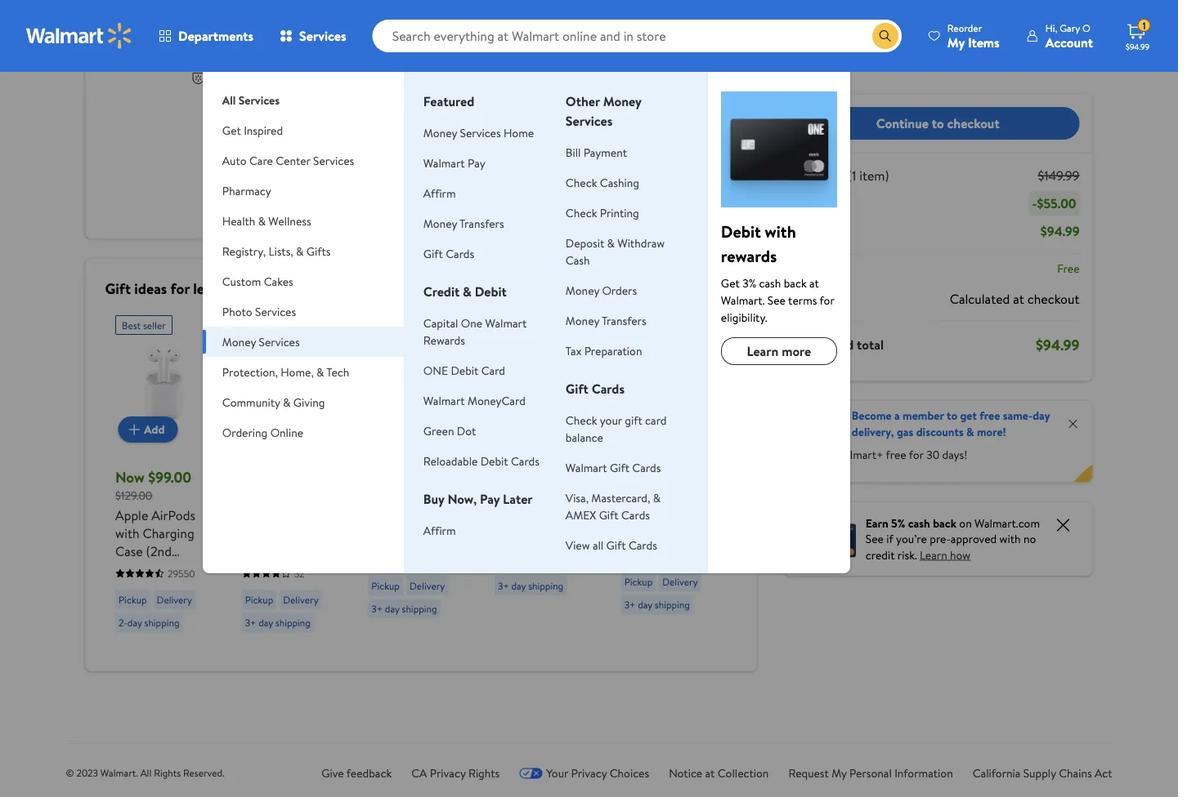 Task type: locate. For each thing, give the bounding box(es) containing it.
sony wh-ch720n-noise canceling wireless bluetooth headphones- black, with add-on services, 1 in cart image
[[105, 0, 184, 59]]

0 vertical spatial see
[[767, 292, 786, 308]]

see inside "debit with rewards get 3% cash back at walmart. see terms for eligibility."
[[767, 292, 786, 308]]

cash right '3%'
[[759, 275, 781, 291]]

money transfers link up gift cards link
[[423, 215, 504, 231]]

time.)
[[371, 111, 396, 125]]

add to cart image inside add group
[[251, 420, 270, 439]]

money transfers
[[423, 215, 504, 231], [566, 313, 646, 329]]

1 horizontal spatial a
[[894, 408, 900, 424]]

3+ inside now $86.88 group
[[624, 598, 635, 612]]

add down community & giving
[[270, 421, 291, 437]]

1 vertical spatial 2-
[[118, 616, 127, 630]]

0 vertical spatial money transfers link
[[423, 215, 504, 231]]

free left 30-
[[213, 25, 235, 41]]

money down photo
[[222, 334, 256, 350]]

0 vertical spatial gift cards
[[423, 246, 474, 262]]

money services home
[[423, 125, 534, 141]]

banner
[[783, 401, 1093, 483]]

gift
[[625, 412, 642, 428]]

best down ideas
[[121, 318, 140, 332]]

0 vertical spatial cash
[[759, 275, 781, 291]]

1 vertical spatial a
[[894, 408, 900, 424]]

1 vertical spatial affirm link
[[423, 523, 456, 539]]

walmart right one
[[485, 315, 527, 331]]

save for later button
[[544, 199, 616, 225]]

1 vertical spatial free
[[1057, 261, 1080, 277]]

year for 2-
[[246, 158, 267, 174]]

0 vertical spatial maker,
[[494, 546, 532, 564]]

reloadable debit cards
[[423, 453, 540, 469]]

view for view all gift cards
[[566, 538, 590, 553]]

now inside now $86.88 $99.00 apple airtag - 4 pack
[[621, 467, 650, 488]]

best seller left capital
[[374, 318, 418, 332]]

2- left care
[[237, 158, 246, 174]]

1 horizontal spatial view
[[566, 538, 590, 553]]

0 vertical spatial 2-
[[237, 158, 246, 174]]

2-day shipping
[[118, 616, 179, 630]]

2 now from the left
[[621, 467, 650, 488]]

0 horizontal spatial see
[[767, 292, 786, 308]]

now $86.88 group
[[621, 309, 718, 621]]

money up tax
[[566, 313, 599, 329]]

2 seller from the left
[[269, 318, 292, 332]]

2 check from the top
[[566, 205, 597, 221]]

a inside view details (only one option can be selected at a time.)
[[364, 111, 369, 125]]

california supply chains act link
[[973, 766, 1112, 782]]

0 horizontal spatial money transfers
[[423, 215, 504, 231]]

apple for $86.88
[[621, 506, 654, 524]]

0 horizontal spatial a
[[364, 111, 369, 125]]

1 vertical spatial cash
[[908, 515, 930, 531]]

add inside group
[[270, 421, 291, 437]]

at right selected
[[354, 111, 362, 125]]

one debit card link
[[423, 363, 505, 379]]

dot
[[457, 423, 476, 439]]

gift cards up credit
[[423, 246, 474, 262]]

serve
[[531, 510, 563, 528]]

money for money services dropdown button in the top left of the page
[[222, 334, 256, 350]]

1 vertical spatial back
[[933, 515, 956, 531]]

2- for day
[[118, 616, 127, 630]]

with for if
[[1000, 531, 1021, 547]]

0 vertical spatial checkout
[[947, 114, 1000, 132]]

1 privacy from the left
[[430, 766, 466, 782]]

keurig
[[494, 492, 531, 510]]

$94.99 down 1
[[1126, 41, 1150, 52]]

services
[[299, 27, 346, 45], [238, 92, 280, 108], [566, 112, 613, 130], [460, 125, 501, 141], [313, 152, 354, 168], [255, 304, 296, 320], [259, 334, 300, 350]]

cards up credit & debit
[[446, 246, 474, 262]]

add inside "$14.00" 'group'
[[397, 421, 417, 437]]

close walmart plus section image
[[1066, 417, 1080, 430]]

1 horizontal spatial privacy
[[571, 766, 607, 782]]

bill
[[566, 144, 581, 160]]

at up terms
[[809, 275, 819, 291]]

0 vertical spatial get
[[222, 122, 241, 138]]

$149.99 up save
[[701, 4, 737, 20]]

0 horizontal spatial get
[[222, 122, 241, 138]]

best for justice
[[374, 318, 393, 332]]

get inside dropdown button
[[222, 122, 241, 138]]

pickup inside add group
[[245, 593, 273, 607]]

free down gas
[[886, 447, 906, 463]]

checkout right continue
[[947, 114, 1000, 132]]

remove
[[475, 204, 515, 220]]

view left all
[[566, 538, 590, 553]]

ca
[[411, 766, 427, 782]]

1 horizontal spatial k-
[[567, 510, 579, 528]]

2 affirm link from the top
[[423, 523, 456, 539]]

all services link
[[203, 72, 404, 115]]

1 vertical spatial free
[[886, 447, 906, 463]]

seller inside now $99.00 group
[[143, 318, 165, 332]]

0 horizontal spatial rights
[[154, 767, 181, 781]]

1 apple from the left
[[115, 506, 148, 524]]

$94.99
[[1126, 41, 1150, 52], [1041, 222, 1080, 240], [1036, 335, 1080, 355]]

1 add to cart image from the left
[[251, 420, 270, 439]]

all up (only
[[222, 92, 236, 108]]

1 horizontal spatial 2-
[[237, 158, 246, 174]]

shipping inside "$14.00" 'group'
[[401, 602, 437, 616]]

1 horizontal spatial my
[[947, 33, 965, 51]]

1 horizontal spatial $149.99
[[1038, 167, 1080, 185]]

2 maker, from the top
[[494, 600, 532, 618]]

free right get
[[980, 408, 1000, 424]]

4 seller from the left
[[648, 318, 671, 332]]

details
[[238, 90, 270, 106]]

gift cards up your
[[566, 380, 625, 398]]

at inside view details (only one option can be selected at a time.)
[[354, 111, 362, 125]]

dark
[[535, 600, 562, 618]]

o
[[1082, 21, 1090, 35]]

2- inside now $99.00 group
[[118, 616, 127, 630]]

cards up mastercard, on the bottom
[[632, 460, 661, 476]]

& left tech
[[316, 364, 324, 380]]

to left get
[[947, 408, 957, 424]]

buy now, pay later
[[423, 491, 533, 508]]

1 horizontal spatial money transfers link
[[566, 313, 646, 329]]

0 horizontal spatial $55.00
[[708, 20, 737, 34]]

gift down mastercard, on the bottom
[[599, 507, 619, 523]]

2 plan from the top
[[270, 158, 291, 174]]

1 now from the left
[[115, 467, 144, 488]]

visa,
[[566, 490, 589, 506]]

3 best seller from the left
[[374, 318, 418, 332]]

2-year plan - $8.00
[[237, 158, 328, 174]]

3+ day shipping inside now $86.88 group
[[624, 598, 689, 612]]

1 maker, from the top
[[494, 546, 532, 564]]

calculated
[[950, 290, 1010, 308]]

1 vertical spatial money transfers
[[566, 313, 646, 329]]

money transfers up tax preparation link at the top
[[566, 313, 646, 329]]

services down the $11.00 on the left
[[313, 152, 354, 168]]

0 horizontal spatial gift cards
[[423, 246, 474, 262]]

1 horizontal spatial checkout
[[1027, 290, 1080, 308]]

1 horizontal spatial with
[[765, 220, 796, 243]]

add for now $99.00
[[144, 421, 164, 437]]

online
[[270, 425, 303, 441]]

dome
[[368, 528, 402, 546]]

cards up pack
[[621, 507, 650, 523]]

with left the no
[[1000, 531, 1021, 547]]

pickup inside "$14.00" 'group'
[[371, 579, 399, 593]]

walmart image
[[26, 23, 132, 49]]

my left items
[[947, 33, 965, 51]]

0 vertical spatial view
[[211, 90, 236, 106]]

health & wellness
[[222, 213, 311, 229]]

best seller up money services
[[248, 318, 292, 332]]

view all gift cards
[[566, 538, 657, 553]]

0 horizontal spatial walmart.
[[100, 767, 138, 781]]

rights left reserved.
[[154, 767, 181, 781]]

later
[[590, 204, 613, 220]]

pharmacy
[[222, 183, 271, 199]]

with inside now $99.00 $129.00 apple airpods with charging case (2nd generation)
[[115, 524, 139, 542]]

see left terms
[[767, 292, 786, 308]]

shipping for $99.00
[[144, 616, 179, 630]]

1 horizontal spatial cash
[[908, 515, 930, 531]]

2023
[[76, 767, 98, 781]]

free for free 30-day returns
[[213, 25, 235, 41]]

1 horizontal spatial to
[[947, 408, 957, 424]]

2 add to cart image from the left
[[630, 420, 650, 439]]

1 horizontal spatial $55.00
[[1037, 195, 1076, 213]]

add button for now $86.88
[[623, 417, 683, 443]]

0 horizontal spatial add to cart image
[[251, 420, 270, 439]]

1 vertical spatial checkout
[[1027, 290, 1080, 308]]

credit
[[423, 283, 460, 301]]

1 horizontal spatial add to cart image
[[630, 420, 650, 439]]

services up option
[[238, 92, 280, 108]]

subtotal
[[796, 167, 844, 185]]

1 best seller from the left
[[121, 318, 165, 332]]

0 horizontal spatial now
[[115, 467, 144, 488]]

3 seller from the left
[[396, 318, 418, 332]]

best seller inside now $86.88 group
[[627, 318, 671, 332]]

0 horizontal spatial privacy
[[430, 766, 466, 782]]

$187.00 keurig k-cafe single serve k- cup coffee maker, latte maker and cappuccino maker, dark charcoal
[[494, 467, 579, 636]]

3+ day shipping up dark
[[497, 579, 563, 593]]

feedback
[[346, 766, 392, 782]]

0 vertical spatial $94.99
[[1126, 41, 1150, 52]]

day inside now $86.88 group
[[637, 598, 652, 612]]

& left more!
[[966, 424, 974, 440]]

add button for now $99.00
[[118, 417, 177, 443]]

0 vertical spatial $55.00
[[708, 20, 737, 34]]

add button inside now $86.88 group
[[623, 417, 683, 443]]

my
[[947, 33, 965, 51], [832, 766, 847, 782]]

giving
[[293, 394, 325, 410]]

best inside now $86.88 group
[[627, 318, 646, 332]]

2- for year
[[237, 158, 246, 174]]

- inside now $86.88 $99.00 apple airtag - 4 pack
[[695, 506, 700, 524]]

1 affirm from the top
[[423, 185, 456, 201]]

add inside now $86.88 group
[[650, 421, 670, 437]]

$149.99 for $149.99 you save $55.00
[[701, 4, 737, 20]]

option
[[256, 111, 283, 125]]

later
[[503, 491, 533, 508]]

apple inside now $86.88 $99.00 apple airtag - 4 pack
[[621, 506, 654, 524]]

view for view details (only one option can be selected at a time.)
[[211, 90, 236, 106]]

0 horizontal spatial $99.00
[[148, 467, 191, 488]]

pickup inside now $99.00 group
[[118, 593, 146, 607]]

1 vertical spatial all
[[140, 767, 152, 781]]

privacy right ca on the left bottom of page
[[430, 766, 466, 782]]

money services image
[[721, 92, 837, 208]]

my right the request
[[832, 766, 847, 782]]

money for money services home link
[[423, 125, 457, 141]]

walmart for walmart pay
[[423, 155, 465, 171]]

cash
[[566, 252, 590, 268]]

one
[[461, 315, 482, 331]]

3+ day shipping down 52
[[245, 616, 310, 630]]

back up terms
[[784, 275, 807, 291]]

choices
[[610, 766, 649, 782]]

walmart down balance
[[566, 460, 607, 476]]

money inside the other money services
[[603, 92, 641, 110]]

rewards
[[423, 332, 465, 348]]

walmart. right 2023
[[100, 767, 138, 781]]

by
[[359, 71, 371, 87]]

learn left more on the right of the page
[[747, 343, 779, 361]]

discounts
[[916, 424, 964, 440]]

best inside now $99.00 group
[[121, 318, 140, 332]]

add to cart image right your
[[630, 420, 650, 439]]

transfers up gift cards link
[[459, 215, 504, 231]]

add inside now $99.00 group
[[144, 421, 164, 437]]

pay right now,
[[480, 491, 500, 508]]

now for now $99.00
[[115, 467, 144, 488]]

affirm link up the pink
[[423, 523, 456, 539]]

0 horizontal spatial learn
[[747, 343, 779, 361]]

back left on
[[933, 515, 956, 531]]

0 vertical spatial free
[[980, 408, 1000, 424]]

best up preparation
[[627, 318, 646, 332]]

1 vertical spatial plan
[[270, 158, 291, 174]]

add for pickup
[[270, 421, 291, 437]]

walmart. inside "debit with rewards get 3% cash back at walmart. see terms for eligibility."
[[721, 292, 765, 308]]

& left giving
[[283, 394, 291, 410]]

at right notice
[[705, 766, 715, 782]]

3-Year plan - $11.00 checkbox
[[212, 133, 227, 148]]

0 horizontal spatial cash
[[759, 275, 781, 291]]

tax
[[566, 343, 582, 359]]

2- down generation)
[[118, 616, 127, 630]]

0 horizontal spatial my
[[832, 766, 847, 782]]

delivery inside now $99.00 group
[[156, 593, 192, 607]]

delivery down airtag
[[662, 575, 697, 589]]

2 best seller from the left
[[248, 318, 292, 332]]

you
[[671, 22, 684, 33]]

money up gift cards link
[[423, 215, 457, 231]]

2 apple from the left
[[621, 506, 654, 524]]

checkout right calculated
[[1027, 290, 1080, 308]]

0 horizontal spatial to
[[932, 114, 944, 132]]

rights
[[468, 766, 500, 782], [154, 767, 181, 781]]

0 vertical spatial money transfers
[[423, 215, 504, 231]]

can
[[285, 111, 300, 125]]

delivery inside now $86.88 group
[[662, 575, 697, 589]]

for left 'less'
[[171, 278, 190, 299]]

& inside deposit & withdraw cash
[[607, 235, 615, 251]]

52
[[294, 567, 304, 580]]

2-Year plan - $8.00 checkbox
[[212, 159, 227, 174]]

for inside button
[[573, 204, 587, 220]]

best inside "$14.00" 'group'
[[374, 318, 393, 332]]

debit up "rewards" on the right top of the page
[[721, 220, 761, 243]]

best seller down ideas
[[121, 318, 165, 332]]

$149.99
[[701, 4, 737, 20], [1038, 167, 1080, 185]]

delivery down 5
[[409, 579, 445, 593]]

add to cart image left online
[[251, 420, 270, 439]]

0 vertical spatial my
[[947, 33, 965, 51]]

chains
[[1059, 766, 1092, 782]]

$149.99 for $149.99
[[1038, 167, 1080, 185]]

year up care
[[246, 132, 267, 148]]

to inside button
[[932, 114, 944, 132]]

subtotal (1 item)
[[796, 167, 889, 185]]

0 vertical spatial learn
[[747, 343, 779, 361]]

free inside become a member to get free same-day delivery, gas discounts & more!
[[980, 408, 1000, 424]]

now inside now $99.00 $129.00 apple airpods with charging case (2nd generation)
[[115, 467, 144, 488]]

best seller up preparation
[[627, 318, 671, 332]]

protection, home, & tech button
[[203, 357, 404, 388]]

add left green
[[397, 421, 417, 437]]

seller inside "$14.00" 'group'
[[396, 318, 418, 332]]

gift right all
[[606, 538, 626, 553]]

0 vertical spatial free
[[213, 25, 235, 41]]

same-
[[1003, 408, 1033, 424]]

check for check cashing
[[566, 175, 597, 190]]

0 horizontal spatial apple
[[115, 506, 148, 524]]

1 year from the top
[[246, 132, 267, 148]]

money for bottommost money transfers link
[[566, 313, 599, 329]]

1 vertical spatial walmart.
[[100, 767, 138, 781]]

add button inside "$14.00" 'group'
[[370, 417, 430, 443]]

affirm
[[423, 185, 456, 201], [423, 523, 456, 539]]

all services
[[222, 92, 280, 108]]

1 vertical spatial affirm
[[423, 523, 456, 539]]

1 horizontal spatial now
[[621, 467, 650, 488]]

give feedback
[[321, 766, 392, 782]]

risk.
[[898, 547, 917, 563]]

payment
[[583, 144, 627, 160]]

services left the home on the top of the page
[[460, 125, 501, 141]]

1 horizontal spatial gift cards
[[566, 380, 625, 398]]

shipping inside now $86.88 group
[[654, 598, 689, 612]]

1 horizontal spatial back
[[933, 515, 956, 531]]

1 vertical spatial $149.99
[[1038, 167, 1080, 185]]

money inside dropdown button
[[222, 334, 256, 350]]

4 best from the left
[[627, 318, 646, 332]]

maker, left dark
[[494, 600, 532, 618]]

registry, lists, & gifts button
[[203, 236, 404, 267]]

add button inside group
[[244, 417, 304, 443]]

affirm link down walmart pay link
[[423, 185, 456, 201]]

0 horizontal spatial all
[[140, 767, 152, 781]]

1 horizontal spatial rights
[[468, 766, 500, 782]]

3 add button from the left
[[370, 417, 430, 443]]

cards up later
[[511, 453, 540, 469]]

1 horizontal spatial transfers
[[602, 313, 646, 329]]

$149.99 up -$55.00 on the top right
[[1038, 167, 1080, 185]]

1 check from the top
[[566, 175, 597, 190]]

cash inside "debit with rewards get 3% cash back at walmart. see terms for eligibility."
[[759, 275, 781, 291]]

add to cart image
[[251, 420, 270, 439], [630, 420, 650, 439]]

delivery for $99.00
[[156, 593, 192, 607]]

1 horizontal spatial get
[[721, 275, 740, 291]]

to inside become a member to get free same-day delivery, gas discounts & more!
[[947, 408, 957, 424]]

services up the protection, home, & tech
[[259, 334, 300, 350]]

add button inside now $99.00 group
[[118, 417, 177, 443]]

0 vertical spatial transfers
[[459, 215, 504, 231]]

1 horizontal spatial walmart.
[[721, 292, 765, 308]]

& right deposit
[[607, 235, 615, 251]]

for right terms
[[820, 292, 834, 308]]

1 horizontal spatial apple
[[621, 506, 654, 524]]

with left (2nd
[[115, 524, 139, 542]]

view inside view details (only one option can be selected at a time.)
[[211, 90, 236, 106]]

delivery inside "$14.00" 'group'
[[409, 579, 445, 593]]

-
[[293, 132, 298, 148], [293, 158, 298, 174], [1032, 195, 1037, 213], [695, 506, 700, 524]]

30-
[[238, 25, 255, 41]]

walmart for walmart moneycard
[[423, 393, 465, 409]]

0 horizontal spatial 2-
[[118, 616, 127, 630]]

custom cakes
[[222, 273, 293, 289]]

seller inside now $86.88 group
[[648, 318, 671, 332]]

0 horizontal spatial $149.99
[[701, 4, 737, 20]]

1 plan from the top
[[270, 132, 291, 148]]

add to cart image inside now $86.88 group
[[630, 420, 650, 439]]

inspired
[[244, 122, 283, 138]]

gift left ideas
[[105, 278, 131, 299]]

1 vertical spatial to
[[947, 408, 957, 424]]

services inside all services link
[[238, 92, 280, 108]]

gift
[[423, 246, 443, 262], [105, 278, 131, 299], [566, 380, 588, 398], [610, 460, 629, 476], [599, 507, 619, 523], [606, 538, 626, 553]]

add to cart image for now $86.88
[[630, 420, 650, 439]]

remove button
[[469, 199, 521, 225]]

debit inside "debit with rewards get 3% cash back at walmart. see terms for eligibility."
[[721, 220, 761, 243]]

best seller inside now $99.00 group
[[121, 318, 165, 332]]

0 horizontal spatial with
[[115, 524, 139, 542]]

with inside see if you're pre-approved with no credit risk.
[[1000, 531, 1021, 547]]

shipping inside now $99.00 group
[[144, 616, 179, 630]]

day inside "$14.00" 'group'
[[384, 602, 399, 616]]

3 check from the top
[[566, 412, 597, 428]]

privacy for ca
[[430, 766, 466, 782]]

2 horizontal spatial with
[[1000, 531, 1021, 547]]

shipping for $86.88
[[654, 598, 689, 612]]

services down cakes
[[255, 304, 296, 320]]

at inside "debit with rewards get 3% cash back at walmart. see terms for eligibility."
[[809, 275, 819, 291]]

check inside check your gift card balance
[[566, 412, 597, 428]]

1 vertical spatial $94.99
[[1041, 222, 1080, 240]]

(1
[[848, 167, 856, 185]]

cards inside visa, mastercard, & amex gift cards
[[621, 507, 650, 523]]

home
[[504, 125, 534, 141]]

1 seller from the left
[[143, 318, 165, 332]]

2 privacy from the left
[[571, 766, 607, 782]]

apple inside now $99.00 $129.00 apple airpods with charging case (2nd generation)
[[115, 506, 148, 524]]

my inside "reorder my items"
[[947, 33, 965, 51]]

4 add button from the left
[[623, 417, 683, 443]]

0 vertical spatial walmart.
[[721, 292, 765, 308]]

for inside "debit with rewards get 3% cash back at walmart. see terms for eligibility."
[[820, 292, 834, 308]]

green dot
[[423, 423, 476, 439]]

year up pharmacy
[[246, 158, 267, 174]]

0 vertical spatial check
[[566, 175, 597, 190]]

0 horizontal spatial view
[[211, 90, 236, 106]]

3 best from the left
[[374, 318, 393, 332]]

1 horizontal spatial learn
[[920, 547, 947, 563]]

mastercard,
[[591, 490, 650, 506]]

checkout inside button
[[947, 114, 1000, 132]]

3+ day shipping down dye
[[371, 602, 437, 616]]

1 horizontal spatial $99.00
[[621, 488, 654, 504]]

care
[[249, 152, 273, 168]]

Walmart Site-Wide search field
[[372, 20, 902, 52]]

k- right later
[[534, 492, 546, 510]]

affirm up the pink
[[423, 523, 456, 539]]

1 vertical spatial get
[[721, 275, 740, 291]]

1 vertical spatial maker,
[[494, 600, 532, 618]]

all left reserved.
[[140, 767, 152, 781]]

free for free
[[1057, 261, 1080, 277]]

a
[[364, 111, 369, 125], [894, 408, 900, 424]]

affirm down walmart pay link
[[423, 185, 456, 201]]

selected
[[316, 111, 351, 125]]

at right calculated
[[1013, 290, 1024, 308]]

maker, left and
[[494, 546, 532, 564]]

0 horizontal spatial free
[[213, 25, 235, 41]]

day inside add group
[[258, 616, 273, 630]]

auto care center services button
[[203, 146, 404, 176]]

year
[[246, 132, 267, 148], [246, 158, 267, 174]]

1 affirm link from the top
[[423, 185, 456, 201]]

privacy right the your
[[571, 766, 607, 782]]

now $99.00 group
[[115, 309, 212, 639]]

seller inside add group
[[269, 318, 292, 332]]

3+ day shipping inside add group
[[245, 616, 310, 630]]

pickup inside now $86.88 group
[[624, 575, 652, 589]]

1 vertical spatial $55.00
[[1037, 195, 1076, 213]]

best seller inside "$14.00" 'group'
[[374, 318, 418, 332]]

transfers
[[459, 215, 504, 231], [602, 313, 646, 329]]

money down featured
[[423, 125, 457, 141]]

orders
[[602, 282, 637, 298]]

1 add button from the left
[[118, 417, 177, 443]]

money down cash
[[566, 282, 599, 298]]

now up mastercard, on the bottom
[[621, 467, 650, 488]]

4 best seller from the left
[[627, 318, 671, 332]]

2 best from the left
[[248, 318, 267, 332]]

credit
[[866, 547, 895, 563]]

rights left privacy choices icon
[[468, 766, 500, 782]]

1 best from the left
[[121, 318, 140, 332]]

1 vertical spatial learn
[[920, 547, 947, 563]]

with up "rewards" on the right top of the page
[[765, 220, 796, 243]]

2 year from the top
[[246, 158, 267, 174]]

0 vertical spatial back
[[784, 275, 807, 291]]

walmart. up eligibility.
[[721, 292, 765, 308]]

girls
[[410, 492, 436, 510]]

best inside add group
[[248, 318, 267, 332]]

$149.99 inside $149.99 you save $55.00
[[701, 4, 737, 20]]

2 add button from the left
[[244, 417, 304, 443]]

banner containing become a member to get free same-day delivery, gas discounts & more!
[[783, 401, 1093, 483]]

free up 'calculated at checkout'
[[1057, 261, 1080, 277]]

notice
[[669, 766, 702, 782]]

check printing link
[[566, 205, 639, 221]]

0 vertical spatial year
[[246, 132, 267, 148]]

0 horizontal spatial checkout
[[947, 114, 1000, 132]]

checkout
[[947, 114, 1000, 132], [1027, 290, 1080, 308]]

add button for pickup
[[244, 417, 304, 443]]

services down the other
[[566, 112, 613, 130]]

0 vertical spatial $149.99
[[701, 4, 737, 20]]

capital one credit card image
[[803, 521, 856, 558]]

delivery down 52
[[283, 593, 318, 607]]



Task type: describe. For each thing, give the bounding box(es) containing it.
3+ inside "$14.00" 'group'
[[371, 602, 382, 616]]

collection
[[718, 766, 769, 782]]

auto
[[222, 152, 247, 168]]

services inside the other money services
[[566, 112, 613, 130]]

gift inside visa, mastercard, & amex gift cards
[[599, 507, 619, 523]]

money services button
[[203, 327, 404, 357]]

lists,
[[269, 243, 293, 259]]

earn
[[866, 515, 888, 531]]

best for $99.00
[[121, 318, 140, 332]]

debit up buy now, pay later
[[480, 453, 508, 469]]

add to cart image for pickup
[[251, 420, 270, 439]]

your privacy choices
[[546, 766, 649, 782]]

less
[[193, 278, 217, 299]]

approved
[[951, 531, 997, 547]]

checkout for continue to checkout
[[947, 114, 1000, 132]]

give
[[321, 766, 344, 782]]

0 horizontal spatial k-
[[534, 492, 546, 510]]

california supply chains act
[[973, 766, 1112, 782]]

check for check printing
[[566, 205, 597, 221]]

5
[[420, 552, 425, 566]]

photo services
[[222, 304, 296, 320]]

services inside 'photo services' dropdown button
[[255, 304, 296, 320]]

calculated at checkout
[[950, 290, 1080, 308]]

Search search field
[[372, 20, 902, 52]]

money services
[[222, 334, 300, 350]]

& inside become a member to get free same-day delivery, gas discounts & more!
[[966, 424, 974, 440]]

view details (only one option can be selected at a time.)
[[211, 90, 396, 125]]

get inspired button
[[203, 115, 404, 146]]

best seller inside add group
[[248, 318, 292, 332]]

see if you're pre-approved with no credit risk.
[[866, 531, 1036, 563]]

services inside money services dropdown button
[[259, 334, 300, 350]]

shipping inside add group
[[275, 616, 310, 630]]

0 vertical spatial pay
[[468, 155, 485, 171]]

view details button
[[211, 90, 270, 106]]

seller for $99.00
[[143, 318, 165, 332]]

$86.88
[[653, 467, 697, 488]]

money for money orders link
[[566, 282, 599, 298]]

best for $86.88
[[627, 318, 646, 332]]

case
[[115, 542, 142, 560]]

add group
[[241, 309, 338, 639]]

& inside visa, mastercard, & amex gift cards
[[653, 490, 661, 506]]

1195
[[547, 552, 564, 566]]

0 horizontal spatial free
[[886, 447, 906, 463]]

privacy for your
[[571, 766, 607, 782]]

$149.99 you save $55.00
[[671, 4, 737, 34]]

dismiss capital one banner image
[[1053, 515, 1073, 535]]

learn for learn more
[[747, 343, 779, 361]]

walmart up details
[[235, 71, 276, 87]]

more!
[[977, 424, 1006, 440]]

delivery inside add group
[[283, 593, 318, 607]]

be
[[303, 111, 313, 125]]

plan for $11.00
[[270, 132, 291, 148]]

coffee
[[520, 528, 560, 546]]

card
[[481, 363, 505, 379]]

1 vertical spatial gift cards
[[566, 380, 625, 398]]

registry, lists, & gifts
[[222, 243, 331, 259]]

-$55.00
[[1032, 195, 1076, 213]]

money for money transfers link to the left
[[423, 215, 457, 231]]

(2nd
[[146, 542, 171, 560]]

next slide for horizontalscrollerrecommendations list image
[[685, 371, 724, 410]]

member
[[903, 408, 944, 424]]

add up the view details button
[[211, 71, 232, 87]]

a inside become a member to get free same-day delivery, gas discounts & more!
[[894, 408, 900, 424]]

more
[[782, 343, 811, 361]]

how
[[950, 547, 971, 563]]

1 vertical spatial transfers
[[602, 313, 646, 329]]

save
[[547, 204, 570, 220]]

3+ inside add group
[[245, 616, 256, 630]]

capital one walmart rewards
[[423, 315, 527, 348]]

3+ day shipping inside $187.00 group
[[497, 579, 563, 593]]

checkout for calculated at checkout
[[1027, 290, 1080, 308]]

withdraw
[[617, 235, 665, 251]]

(only
[[211, 111, 235, 125]]

green dot link
[[423, 423, 476, 439]]

debit left card
[[451, 363, 478, 379]]

community
[[222, 394, 280, 410]]

cafe
[[546, 492, 573, 510]]

$99.00 inside now $86.88 $99.00 apple airtag - 4 pack
[[621, 488, 654, 504]]

departments button
[[146, 16, 267, 56]]

delivery for $86.88
[[662, 575, 697, 589]]

now for now $86.88
[[621, 467, 650, 488]]

walmart moneycard
[[423, 393, 526, 409]]

for left 30
[[909, 447, 924, 463]]

my for personal
[[832, 766, 847, 782]]

2 vertical spatial $94.99
[[1036, 335, 1080, 355]]

$187.00
[[494, 467, 541, 488]]

save for later
[[547, 204, 613, 220]]

california
[[973, 766, 1021, 782]]

services inside services popup button
[[299, 27, 346, 45]]

3+ inside $187.00 group
[[497, 579, 509, 593]]

check for check your gift card balance
[[566, 412, 597, 428]]

increase quantity sony wh-ch720n-noise canceling wireless bluetooth headphones- black, current quantity 1 image
[[717, 206, 730, 219]]

day inside $187.00 group
[[511, 579, 526, 593]]

2 affirm from the top
[[423, 523, 456, 539]]

services inside auto care center services dropdown button
[[313, 152, 354, 168]]

1 vertical spatial pay
[[480, 491, 500, 508]]

walmart for walmart gift cards
[[566, 460, 607, 476]]

delivery for justice
[[409, 579, 445, 593]]

one
[[237, 111, 253, 125]]

debit up one
[[475, 283, 507, 301]]

cards up your
[[592, 380, 625, 398]]

5%
[[891, 515, 905, 531]]

gift down tax
[[566, 380, 588, 398]]

with inside "debit with rewards get 3% cash back at walmart. see terms for eligibility."
[[765, 220, 796, 243]]

gift up credit
[[423, 246, 443, 262]]

year for 3-
[[246, 132, 267, 148]]

& left gifts
[[296, 243, 304, 259]]

protection,
[[222, 364, 278, 380]]

account
[[1045, 33, 1093, 51]]

single
[[494, 510, 528, 528]]

add to cart image
[[124, 420, 144, 439]]

photo services button
[[203, 297, 404, 327]]

tax preparation link
[[566, 343, 642, 359]]

see inside see if you're pre-approved with no credit risk.
[[866, 531, 884, 547]]

items
[[968, 33, 1000, 51]]

maker
[[494, 564, 529, 582]]

continue
[[876, 114, 929, 132]]

best seller for $99.00
[[121, 318, 165, 332]]

privacy choices icon image
[[519, 768, 543, 780]]

days!
[[942, 447, 967, 463]]

wellness
[[268, 213, 311, 229]]

seller for $86.88
[[648, 318, 671, 332]]

apple for $99.00
[[115, 506, 148, 524]]

walmart inside capital one walmart rewards
[[485, 315, 527, 331]]

featured
[[423, 92, 474, 110]]

$99.00 inside now $99.00 $129.00 apple airpods with charging case (2nd generation)
[[148, 467, 191, 488]]

shipping inside $187.00 group
[[528, 579, 563, 593]]

services button
[[267, 16, 359, 56]]

walmart+
[[835, 447, 883, 463]]

save
[[686, 22, 701, 33]]

no
[[1023, 531, 1036, 547]]

terms
[[788, 292, 817, 308]]

best seller for $86.88
[[627, 318, 671, 332]]

add for now $86.88
[[650, 421, 670, 437]]

$8.00
[[300, 158, 328, 174]]

get
[[960, 408, 977, 424]]

$55.00 inside $149.99 you save $55.00
[[708, 20, 737, 34]]

seller for justice
[[396, 318, 418, 332]]

now,
[[448, 491, 477, 508]]

view all gift cards link
[[566, 538, 657, 553]]

capital
[[423, 315, 458, 331]]

3-year plan - $11.00
[[237, 132, 330, 148]]

& right credit
[[463, 283, 472, 301]]

departments
[[178, 27, 254, 45]]

1 horizontal spatial all
[[222, 92, 236, 108]]

gift ideas for less
[[105, 278, 217, 299]]

3+ day shipping inside "$14.00" 'group'
[[371, 602, 437, 616]]

now $86.88 $99.00 apple airtag - 4 pack
[[621, 467, 711, 542]]

$14.00 group
[[368, 309, 465, 625]]

hi,
[[1045, 21, 1057, 35]]

day inside now $99.00 group
[[127, 616, 142, 630]]

pickup for $86.88
[[624, 575, 652, 589]]

with for $99.00
[[115, 524, 139, 542]]

if
[[886, 531, 893, 547]]

$187.00 group
[[494, 309, 591, 636]]

best seller for justice
[[374, 318, 418, 332]]

search icon image
[[879, 29, 892, 43]]

community & giving button
[[203, 388, 404, 418]]

check your gift card balance
[[566, 412, 667, 446]]

latte
[[535, 546, 565, 564]]

gas
[[897, 424, 913, 440]]

registry,
[[222, 243, 266, 259]]

pickup for justice
[[371, 579, 399, 593]]

gift up mastercard, on the bottom
[[610, 460, 629, 476]]

your
[[600, 412, 622, 428]]

pickup for $99.00
[[118, 593, 146, 607]]

day inside become a member to get free same-day delivery, gas discounts & more!
[[1033, 408, 1050, 424]]

& right health
[[258, 213, 266, 229]]

try
[[817, 447, 832, 463]]

shipping for justice
[[401, 602, 437, 616]]

your privacy choices link
[[519, 766, 649, 782]]

my for items
[[947, 33, 965, 51]]

cards down airtag
[[629, 538, 657, 553]]

other
[[566, 92, 600, 110]]

plan for $8.00
[[270, 158, 291, 174]]

1 horizontal spatial money transfers
[[566, 313, 646, 329]]

get inside "debit with rewards get 3% cash back at walmart. see terms for eligibility."
[[721, 275, 740, 291]]

become a member to get free same-day delivery, gas discounts & more!
[[852, 408, 1050, 440]]

1 vertical spatial money transfers link
[[566, 313, 646, 329]]

pre-
[[930, 531, 951, 547]]

learn for learn how
[[920, 547, 947, 563]]

0 horizontal spatial money transfers link
[[423, 215, 504, 231]]

request my personal information link
[[788, 766, 953, 782]]

back inside "debit with rewards get 3% cash back at walmart. see terms for eligibility."
[[784, 275, 807, 291]]



Task type: vqa. For each thing, say whether or not it's contained in the screenshot.
Washington
no



